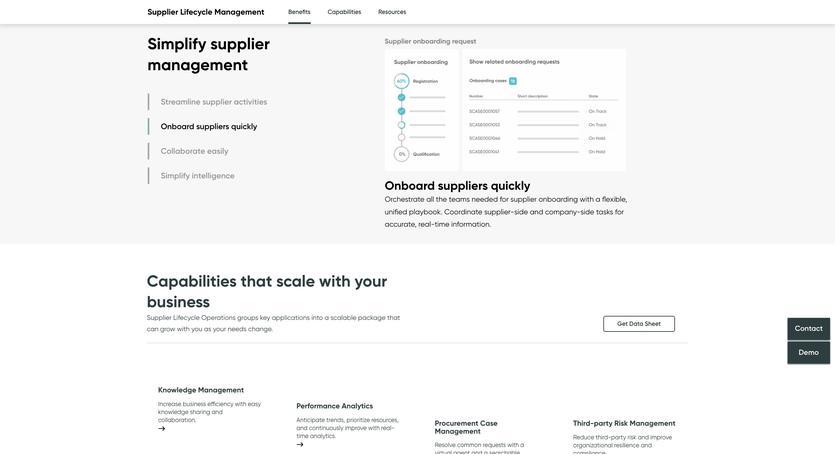 Task type: vqa. For each thing, say whether or not it's contained in the screenshot.
NVIDIA at the left top
no



Task type: describe. For each thing, give the bounding box(es) containing it.
quickly for onboard suppliers quickly
[[231, 122, 257, 131]]

onboard suppliers quickly orchestrate all the teams needed for supplier onboarding with a flexible, unified playbook. coordinate supplier-side and company-side tasks for accurate, real-time information.
[[385, 178, 627, 229]]

simplify supplier management
[[148, 34, 270, 75]]

continuously
[[309, 425, 344, 432]]

management inside procurement case management
[[435, 427, 481, 436]]

resilience
[[614, 442, 640, 449]]

performance
[[297, 402, 340, 411]]

real- inside anticipate trends, prioritize resources, and continuously improve with real- time analytics.
[[381, 425, 395, 432]]

0 vertical spatial party
[[594, 420, 613, 429]]

risk
[[615, 420, 628, 429]]

groups
[[237, 314, 258, 322]]

onboard suppliers quickly
[[161, 122, 257, 131]]

improve inside anticipate trends, prioritize resources, and continuously improve with real- time analytics.
[[345, 425, 367, 432]]

risk
[[628, 434, 637, 441]]

simplify intelligence link
[[148, 168, 269, 184]]

resolve
[[435, 442, 456, 449]]

reduce third-party risk and improve organizational resilience and compliance.
[[573, 434, 672, 455]]

organizational
[[573, 442, 613, 449]]

playbook.
[[409, 208, 443, 216]]

a inside capabilities that scale with your business supplier lifecycle operations groups key applications into a scalable package that can grow with you as your needs change.
[[325, 314, 329, 322]]

reduce
[[573, 434, 594, 441]]

lifecycle inside capabilities that scale with your business supplier lifecycle operations groups key applications into a scalable package that can grow with you as your needs change.
[[173, 314, 200, 322]]

teams
[[449, 195, 470, 204]]

supplier lifecycle management
[[148, 7, 264, 17]]

flexible,
[[602, 195, 627, 204]]

benefits
[[288, 8, 311, 16]]

and inside resolve common requests with a virtual agent and a searchabl
[[472, 450, 483, 455]]

requests
[[483, 442, 506, 449]]

1 horizontal spatial your
[[355, 271, 387, 291]]

time inside onboard suppliers quickly orchestrate all the teams needed for supplier onboarding with a flexible, unified playbook. coordinate supplier-side and company-side tasks for accurate, real-time information.
[[435, 220, 450, 229]]

with inside anticipate trends, prioritize resources, and continuously improve with real- time analytics.
[[368, 425, 380, 432]]

analytics
[[342, 402, 373, 411]]

anticipate trends, prioritize resources, and continuously improve with real- time analytics.
[[297, 417, 399, 440]]

knowledge
[[158, 409, 189, 416]]

as
[[204, 326, 211, 334]]

0 vertical spatial supplier
[[148, 7, 178, 17]]

1 vertical spatial that
[[387, 314, 400, 322]]

and right risk at the right bottom
[[638, 434, 649, 441]]

unified
[[385, 208, 407, 216]]

change.
[[248, 326, 273, 334]]

common
[[457, 442, 481, 449]]

get
[[618, 321, 628, 328]]

efficiency
[[208, 401, 233, 408]]

management
[[148, 55, 248, 75]]

supplier inside capabilities that scale with your business supplier lifecycle operations groups key applications into a scalable package that can grow with you as your needs change.
[[147, 314, 172, 322]]

data
[[630, 321, 644, 328]]

0 vertical spatial lifecycle
[[180, 7, 212, 17]]

needed
[[472, 195, 498, 204]]

onboard for onboard suppliers quickly
[[161, 122, 194, 131]]

contact link
[[788, 318, 830, 340]]

capabilities link
[[328, 0, 361, 24]]

needs
[[228, 326, 247, 334]]

analytics.
[[310, 433, 336, 440]]

a inside onboard suppliers quickly orchestrate all the teams needed for supplier onboarding with a flexible, unified playbook. coordinate supplier-side and company-side tasks for accurate, real-time information.
[[596, 195, 600, 204]]

get data sheet link
[[604, 317, 675, 333]]

improve inside reduce third-party risk and improve organizational resilience and compliance.
[[651, 434, 672, 441]]

operations
[[201, 314, 236, 322]]

resources
[[378, 8, 406, 16]]

0 horizontal spatial your
[[213, 326, 226, 334]]

collaborate easily link
[[148, 143, 269, 160]]

scalable
[[331, 314, 357, 322]]

knowledge management
[[158, 386, 244, 395]]

collaborate easily
[[161, 147, 228, 156]]

0 vertical spatial for
[[500, 195, 509, 204]]

case
[[480, 420, 498, 429]]

easily
[[207, 147, 228, 156]]

and inside onboard suppliers quickly orchestrate all the teams needed for supplier onboarding with a flexible, unified playbook. coordinate supplier-side and company-side tasks for accurate, real-time information.
[[530, 208, 543, 216]]

onboard for onboard suppliers quickly orchestrate all the teams needed for supplier onboarding with a flexible, unified playbook. coordinate supplier-side and company-side tasks for accurate, real-time information.
[[385, 178, 435, 193]]

third-party risk management
[[573, 420, 676, 429]]

with inside onboard suppliers quickly orchestrate all the teams needed for supplier onboarding with a flexible, unified playbook. coordinate supplier-side and company-side tasks for accurate, real-time information.
[[580, 195, 594, 204]]

and inside the increase business efficiency with easy knowledge sharing and collaboration.
[[212, 409, 223, 416]]

simplify intelligence
[[161, 171, 235, 181]]

resources link
[[378, 0, 406, 24]]

simplify for simplify supplier management
[[148, 34, 206, 54]]

applications
[[272, 314, 310, 322]]

sharing
[[190, 409, 210, 416]]

prioritize
[[347, 417, 370, 424]]

onboard suppliers quickly link
[[148, 118, 269, 135]]

procurement case management
[[435, 420, 498, 436]]

package
[[358, 314, 386, 322]]

capabilities that scale with your business supplier lifecycle operations groups key applications into a scalable package that can grow with you as your needs change.
[[147, 271, 400, 334]]

trends,
[[326, 417, 345, 424]]

activities
[[234, 97, 267, 107]]

collaborate
[[161, 147, 205, 156]]

sheet
[[645, 321, 661, 328]]

knowledge
[[158, 386, 196, 395]]

resolve common requests with a virtual agent and a searchabl
[[435, 442, 524, 455]]

procurement
[[435, 420, 479, 429]]

tasks
[[596, 208, 613, 216]]

a down requests
[[484, 450, 488, 455]]

you
[[191, 326, 202, 334]]



Task type: locate. For each thing, give the bounding box(es) containing it.
onboard inside onboard suppliers quickly link
[[161, 122, 194, 131]]

coordinate
[[444, 208, 483, 216]]

a right into
[[325, 314, 329, 322]]

for up supplier- at the right top of the page
[[500, 195, 509, 204]]

0 vertical spatial that
[[241, 271, 272, 291]]

virtual
[[435, 450, 452, 455]]

and down anticipate
[[297, 425, 308, 432]]

the
[[436, 195, 447, 204]]

with inside the increase business efficiency with easy knowledge sharing and collaboration.
[[235, 401, 246, 408]]

agent
[[453, 450, 470, 455]]

improve down prioritize
[[345, 425, 367, 432]]

demo
[[799, 349, 819, 358]]

onboarding
[[539, 195, 578, 204]]

can
[[147, 326, 159, 334]]

suppliers for onboard suppliers quickly orchestrate all the teams needed for supplier onboarding with a flexible, unified playbook. coordinate supplier-side and company-side tasks for accurate, real-time information.
[[438, 178, 488, 193]]

streamline supplier activities link
[[148, 94, 269, 110]]

supplier inside 'simplify supplier management'
[[210, 34, 270, 54]]

0 horizontal spatial that
[[241, 271, 272, 291]]

0 horizontal spatial capabilities
[[147, 271, 237, 291]]

a up the tasks
[[596, 195, 600, 204]]

capabilities inside capabilities that scale with your business supplier lifecycle operations groups key applications into a scalable package that can grow with you as your needs change.
[[147, 271, 237, 291]]

0 horizontal spatial real-
[[381, 425, 395, 432]]

1 vertical spatial suppliers
[[438, 178, 488, 193]]

1 horizontal spatial improve
[[651, 434, 672, 441]]

0 vertical spatial real-
[[419, 220, 435, 229]]

company-
[[545, 208, 581, 216]]

third-
[[596, 434, 611, 441]]

scale
[[276, 271, 315, 291]]

1 horizontal spatial capabilities
[[328, 8, 361, 16]]

time down anticipate
[[297, 433, 309, 440]]

0 horizontal spatial side
[[514, 208, 528, 216]]

orchestrate
[[385, 195, 425, 204]]

real-
[[419, 220, 435, 229], [381, 425, 395, 432]]

increase business efficiency with easy knowledge sharing and collaboration.
[[158, 401, 261, 424]]

1 vertical spatial real-
[[381, 425, 395, 432]]

and down efficiency
[[212, 409, 223, 416]]

time inside anticipate trends, prioritize resources, and continuously improve with real- time analytics.
[[297, 433, 309, 440]]

quickly up supplier- at the right top of the page
[[491, 178, 530, 193]]

suppliers inside onboard suppliers quickly orchestrate all the teams needed for supplier onboarding with a flexible, unified playbook. coordinate supplier-side and company-side tasks for accurate, real-time information.
[[438, 178, 488, 193]]

lifecycle
[[180, 7, 212, 17], [173, 314, 200, 322]]

see related onboarding requests image
[[385, 25, 633, 178]]

and inside anticipate trends, prioritize resources, and continuously improve with real- time analytics.
[[297, 425, 308, 432]]

streamline
[[161, 97, 200, 107]]

for down flexible,
[[615, 208, 624, 216]]

1 vertical spatial party
[[611, 434, 626, 441]]

0 horizontal spatial quickly
[[231, 122, 257, 131]]

with inside resolve common requests with a virtual agent and a searchabl
[[508, 442, 519, 449]]

get data sheet
[[618, 321, 661, 328]]

0 vertical spatial supplier
[[210, 34, 270, 54]]

1 vertical spatial quickly
[[491, 178, 530, 193]]

1 vertical spatial improve
[[651, 434, 672, 441]]

1 horizontal spatial real-
[[419, 220, 435, 229]]

1 horizontal spatial suppliers
[[438, 178, 488, 193]]

0 vertical spatial time
[[435, 220, 450, 229]]

compliance.
[[573, 450, 607, 455]]

1 vertical spatial onboard
[[385, 178, 435, 193]]

suppliers for onboard suppliers quickly
[[196, 122, 229, 131]]

time
[[435, 220, 450, 229], [297, 433, 309, 440]]

1 vertical spatial supplier
[[202, 97, 232, 107]]

0 vertical spatial improve
[[345, 425, 367, 432]]

onboard up orchestrate
[[385, 178, 435, 193]]

party up third-
[[594, 420, 613, 429]]

supplier for management
[[210, 34, 270, 54]]

supplier
[[210, 34, 270, 54], [202, 97, 232, 107], [511, 195, 537, 204]]

management
[[214, 7, 264, 17], [198, 386, 244, 395], [630, 420, 676, 429], [435, 427, 481, 436]]

quickly for onboard suppliers quickly orchestrate all the teams needed for supplier onboarding with a flexible, unified playbook. coordinate supplier-side and company-side tasks for accurate, real-time information.
[[491, 178, 530, 193]]

1 vertical spatial your
[[213, 326, 226, 334]]

grow
[[160, 326, 175, 334]]

improve
[[345, 425, 367, 432], [651, 434, 672, 441]]

key
[[260, 314, 270, 322]]

1 vertical spatial supplier
[[147, 314, 172, 322]]

suppliers down streamline supplier activities at the top of page
[[196, 122, 229, 131]]

1 side from the left
[[514, 208, 528, 216]]

all
[[426, 195, 434, 204]]

party
[[594, 420, 613, 429], [611, 434, 626, 441]]

contact
[[795, 325, 823, 334]]

time down playbook.
[[435, 220, 450, 229]]

and
[[530, 208, 543, 216], [212, 409, 223, 416], [297, 425, 308, 432], [638, 434, 649, 441], [641, 442, 652, 449], [472, 450, 483, 455]]

0 vertical spatial quickly
[[231, 122, 257, 131]]

quickly down activities
[[231, 122, 257, 131]]

simplify for simplify intelligence
[[161, 171, 190, 181]]

simplify inside 'simplify supplier management'
[[148, 34, 206, 54]]

accurate,
[[385, 220, 417, 229]]

supplier inside onboard suppliers quickly orchestrate all the teams needed for supplier onboarding with a flexible, unified playbook. coordinate supplier-side and company-side tasks for accurate, real-time information.
[[511, 195, 537, 204]]

0 horizontal spatial onboard
[[161, 122, 194, 131]]

supplier-
[[484, 208, 514, 216]]

0 vertical spatial suppliers
[[196, 122, 229, 131]]

resources,
[[372, 417, 399, 424]]

business inside capabilities that scale with your business supplier lifecycle operations groups key applications into a scalable package that can grow with you as your needs change.
[[147, 292, 210, 312]]

supplier for activities
[[202, 97, 232, 107]]

0 horizontal spatial for
[[500, 195, 509, 204]]

1 vertical spatial business
[[183, 401, 206, 408]]

1 horizontal spatial time
[[435, 220, 450, 229]]

business up grow
[[147, 292, 210, 312]]

a right requests
[[521, 442, 524, 449]]

capabilities
[[328, 8, 361, 16], [147, 271, 237, 291]]

third-
[[573, 420, 594, 429]]

quickly
[[231, 122, 257, 131], [491, 178, 530, 193]]

0 vertical spatial your
[[355, 271, 387, 291]]

and down onboarding
[[530, 208, 543, 216]]

1 horizontal spatial for
[[615, 208, 624, 216]]

suppliers up teams
[[438, 178, 488, 193]]

0 vertical spatial onboard
[[161, 122, 194, 131]]

onboard inside onboard suppliers quickly orchestrate all the teams needed for supplier onboarding with a flexible, unified playbook. coordinate supplier-side and company-side tasks for accurate, real-time information.
[[385, 178, 435, 193]]

0 horizontal spatial time
[[297, 433, 309, 440]]

and right 'resilience'
[[641, 442, 652, 449]]

0 vertical spatial business
[[147, 292, 210, 312]]

information.
[[451, 220, 491, 229]]

onboard down streamline
[[161, 122, 194, 131]]

improve right risk at the right bottom
[[651, 434, 672, 441]]

0 horizontal spatial suppliers
[[196, 122, 229, 131]]

2 side from the left
[[581, 208, 594, 216]]

your
[[355, 271, 387, 291], [213, 326, 226, 334]]

anticipate
[[297, 417, 325, 424]]

capabilities for capabilities that scale with your business supplier lifecycle operations groups key applications into a scalable package that can grow with you as your needs change.
[[147, 271, 237, 291]]

0 vertical spatial simplify
[[148, 34, 206, 54]]

1 vertical spatial simplify
[[161, 171, 190, 181]]

simplify down collaborate
[[161, 171, 190, 181]]

business inside the increase business efficiency with easy knowledge sharing and collaboration.
[[183, 401, 206, 408]]

1 vertical spatial for
[[615, 208, 624, 216]]

1 vertical spatial time
[[297, 433, 309, 440]]

1 horizontal spatial that
[[387, 314, 400, 322]]

business up sharing
[[183, 401, 206, 408]]

0 horizontal spatial improve
[[345, 425, 367, 432]]

capabilities for capabilities
[[328, 8, 361, 16]]

party inside reduce third-party risk and improve organizational resilience and compliance.
[[611, 434, 626, 441]]

real- inside onboard suppliers quickly orchestrate all the teams needed for supplier onboarding with a flexible, unified playbook. coordinate supplier-side and company-side tasks for accurate, real-time information.
[[419, 220, 435, 229]]

onboard
[[161, 122, 194, 131], [385, 178, 435, 193]]

1 horizontal spatial side
[[581, 208, 594, 216]]

party up 'resilience'
[[611, 434, 626, 441]]

business
[[147, 292, 210, 312], [183, 401, 206, 408]]

1 vertical spatial capabilities
[[147, 271, 237, 291]]

easy
[[248, 401, 261, 408]]

increase
[[158, 401, 181, 408]]

benefits link
[[288, 0, 311, 26]]

with
[[580, 195, 594, 204], [319, 271, 351, 291], [177, 326, 190, 334], [235, 401, 246, 408], [368, 425, 380, 432], [508, 442, 519, 449]]

demo link
[[788, 342, 830, 364]]

side
[[514, 208, 528, 216], [581, 208, 594, 216]]

2 vertical spatial supplier
[[511, 195, 537, 204]]

1 vertical spatial lifecycle
[[173, 314, 200, 322]]

a
[[596, 195, 600, 204], [325, 314, 329, 322], [521, 442, 524, 449], [484, 450, 488, 455]]

and down common
[[472, 450, 483, 455]]

into
[[312, 314, 323, 322]]

real- down "resources,"
[[381, 425, 395, 432]]

simplify up management
[[148, 34, 206, 54]]

1 horizontal spatial onboard
[[385, 178, 435, 193]]

real- down playbook.
[[419, 220, 435, 229]]

intelligence
[[192, 171, 235, 181]]

1 horizontal spatial quickly
[[491, 178, 530, 193]]

that
[[241, 271, 272, 291], [387, 314, 400, 322]]

streamline supplier activities
[[161, 97, 267, 107]]

collaboration.
[[158, 417, 196, 424]]

quickly inside onboard suppliers quickly orchestrate all the teams needed for supplier onboarding with a flexible, unified playbook. coordinate supplier-side and company-side tasks for accurate, real-time information.
[[491, 178, 530, 193]]

0 vertical spatial capabilities
[[328, 8, 361, 16]]

performance analytics
[[297, 402, 373, 411]]

suppliers
[[196, 122, 229, 131], [438, 178, 488, 193]]



